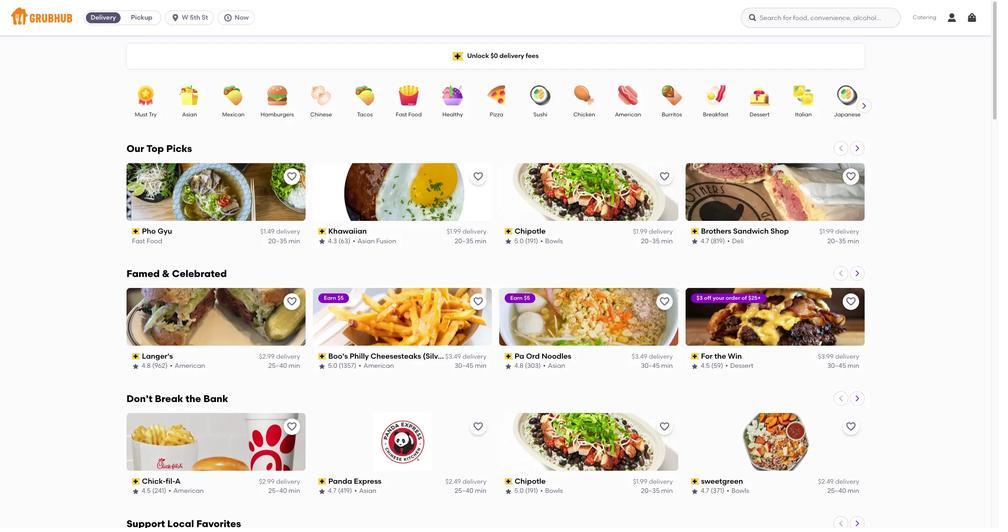 Task type: locate. For each thing, give the bounding box(es) containing it.
4 caret left icon image from the top
[[838, 520, 845, 528]]

caret right icon image
[[861, 102, 868, 110], [854, 145, 862, 152], [854, 270, 862, 277], [854, 395, 862, 403], [854, 520, 862, 528]]

star icon image for the langer's logo
[[132, 363, 139, 370]]

min for our top picks chipotle logo
[[662, 237, 673, 245]]

chipotle
[[515, 227, 546, 236], [515, 478, 546, 486]]

4.7 for don't break the bank
[[701, 488, 710, 496]]

american for langer's
[[175, 363, 205, 370]]

1 $2.99 delivery from the top
[[259, 353, 300, 361]]

1 30–45 from the left
[[455, 363, 474, 370]]

1 vertical spatial $2.99 delivery
[[259, 479, 300, 486]]

american for chick-fil-a
[[173, 488, 204, 496]]

fast food down the pho
[[132, 237, 162, 245]]

1 vertical spatial fast food
[[132, 237, 162, 245]]

star icon image for khawaiian logo
[[319, 238, 326, 245]]

a
[[175, 478, 181, 486]]

• asian down express
[[354, 488, 377, 496]]

1 $2.49 delivery from the left
[[446, 479, 487, 486]]

1 $3.49 delivery from the left
[[445, 353, 487, 361]]

american down boo's philly cheesesteaks (silverlake)
[[364, 363, 394, 370]]

1 horizontal spatial $2.49 delivery
[[819, 479, 860, 486]]

1 $2.49 from the left
[[446, 479, 461, 486]]

• american down a at bottom left
[[169, 488, 204, 496]]

food
[[409, 112, 422, 118], [147, 237, 162, 245]]

save this restaurant image for brothers sandwich shop
[[846, 171, 857, 182]]

save this restaurant button for 'sweetgreen logo'
[[843, 419, 860, 435]]

(371)
[[711, 488, 725, 496]]

5.0 (191) for don't break the bank
[[515, 488, 538, 496]]

1 horizontal spatial fast
[[396, 112, 407, 118]]

20–35
[[268, 237, 287, 245], [455, 237, 474, 245], [641, 237, 660, 245], [828, 237, 847, 245], [641, 488, 660, 496]]

1 (191) from the top
[[525, 237, 538, 245]]

star icon image for 'boo's philly cheesesteaks (silverlake) logo'
[[319, 363, 326, 370]]

2 $5 from the left
[[524, 295, 530, 302]]

4.7 left (819)
[[701, 237, 710, 245]]

american down the american image
[[615, 112, 641, 118]]

breakfast
[[704, 112, 729, 118]]

4.8 down pa at bottom right
[[515, 363, 524, 370]]

0 vertical spatial chipotle logo image
[[500, 163, 679, 221]]

• american for don't break the bank
[[169, 488, 204, 496]]

earn $5 for pa
[[511, 295, 530, 302]]

$5 for boo's
[[338, 295, 344, 302]]

1 $2.99 from the top
[[259, 353, 275, 361]]

• bowls for don't break the bank
[[541, 488, 563, 496]]

caret right icon image for our top picks
[[854, 145, 862, 152]]

chipotle logo image
[[500, 163, 679, 221], [500, 414, 679, 472]]

• bowls
[[541, 237, 563, 245], [541, 488, 563, 496], [727, 488, 750, 496]]

chick-fil-a logo image
[[127, 414, 306, 472]]

(303)
[[525, 363, 541, 370]]

0 horizontal spatial 4.5
[[142, 488, 151, 496]]

0 vertical spatial fast food
[[396, 112, 422, 118]]

1 chipotle from the top
[[515, 227, 546, 236]]

1 chipotle logo image from the top
[[500, 163, 679, 221]]

4.5 for chick-fil-a
[[142, 488, 151, 496]]

2 chipotle logo image from the top
[[500, 414, 679, 472]]

2 30–45 from the left
[[641, 363, 660, 370]]

0 horizontal spatial earn $5
[[324, 295, 344, 302]]

2 svg image from the left
[[749, 13, 758, 22]]

your
[[713, 295, 725, 302]]

star icon image
[[319, 238, 326, 245], [505, 238, 512, 245], [691, 238, 699, 245], [132, 363, 139, 370], [319, 363, 326, 370], [505, 363, 512, 370], [691, 363, 699, 370], [132, 488, 139, 496], [319, 488, 326, 496], [505, 488, 512, 496], [691, 488, 699, 496]]

break
[[155, 393, 183, 405]]

save this restaurant image
[[660, 171, 670, 182], [846, 171, 857, 182], [287, 297, 298, 308], [287, 422, 298, 433], [473, 422, 484, 433]]

grubhub plus flag logo image
[[453, 52, 464, 61]]

0 horizontal spatial $3.49
[[445, 353, 461, 361]]

famed
[[127, 268, 160, 280]]

0 horizontal spatial svg image
[[224, 13, 233, 22]]

2 $2.99 from the top
[[259, 479, 275, 486]]

2 earn $5 from the left
[[511, 295, 530, 302]]

4.7 left (371)
[[701, 488, 710, 496]]

• for our top picks chipotle logo star icon
[[541, 237, 543, 245]]

• for star icon for the langer's logo
[[170, 363, 172, 370]]

subscription pass image for 'boo's philly cheesesteaks (silverlake) logo'
[[319, 354, 327, 360]]

0 horizontal spatial • asian
[[354, 488, 377, 496]]

american
[[615, 112, 641, 118], [175, 363, 205, 370], [364, 363, 394, 370], [173, 488, 204, 496]]

20–35 for our top picks chipotle logo
[[641, 237, 660, 245]]

chipotle for our top picks
[[515, 227, 546, 236]]

0 vertical spatial food
[[409, 112, 422, 118]]

0 horizontal spatial svg image
[[171, 13, 180, 22]]

delivery
[[91, 14, 116, 21]]

30–45 min
[[455, 363, 487, 370], [641, 363, 673, 370], [828, 363, 860, 370]]

fast food down fast food image
[[396, 112, 422, 118]]

$3.49 for pa ord noodles
[[632, 353, 648, 361]]

save this restaurant button for our top picks chipotle logo
[[657, 169, 673, 185]]

1 vertical spatial chipotle
[[515, 478, 546, 486]]

save this restaurant button
[[284, 169, 300, 185], [470, 169, 487, 185], [657, 169, 673, 185], [843, 169, 860, 185], [284, 294, 300, 310], [470, 294, 487, 310], [657, 294, 673, 310], [843, 294, 860, 310], [284, 419, 300, 435], [470, 419, 487, 435], [657, 419, 673, 435], [843, 419, 860, 435]]

20–35 min for the pho gyu logo
[[268, 237, 300, 245]]

2 4.8 from the left
[[515, 363, 524, 370]]

2 $2.49 delivery from the left
[[819, 479, 860, 486]]

1 horizontal spatial $3.49
[[632, 353, 648, 361]]

1 5.0 (191) from the top
[[515, 237, 538, 245]]

american down a at bottom left
[[173, 488, 204, 496]]

min for pa ord noodles logo
[[662, 363, 673, 370]]

food down fast food image
[[409, 112, 422, 118]]

1 $3.49 from the left
[[445, 353, 461, 361]]

4.5 down chick-
[[142, 488, 151, 496]]

25–40 min for langer's
[[268, 363, 300, 370]]

cheesesteaks
[[371, 352, 421, 361]]

1 earn from the left
[[324, 295, 336, 302]]

1 earn $5 from the left
[[324, 295, 344, 302]]

1 horizontal spatial 4.8
[[515, 363, 524, 370]]

• for star icon for 'boo's philly cheesesteaks (silverlake) logo'
[[359, 363, 361, 370]]

caret left icon image
[[838, 145, 845, 152], [838, 270, 845, 277], [838, 395, 845, 403], [838, 520, 845, 528]]

2 chipotle from the top
[[515, 478, 546, 486]]

save this restaurant button for the langer's logo
[[284, 294, 300, 310]]

5th
[[190, 14, 200, 21]]

1 vertical spatial (191)
[[525, 488, 538, 496]]

food down the pho gyu
[[147, 237, 162, 245]]

asian
[[182, 112, 197, 118], [358, 237, 375, 245], [548, 363, 565, 370], [359, 488, 377, 496]]

burritos
[[662, 112, 682, 118]]

fast down fast food image
[[396, 112, 407, 118]]

3 30–45 from the left
[[828, 363, 847, 370]]

1 horizontal spatial 4.5
[[701, 363, 710, 370]]

subscription pass image
[[132, 354, 140, 360], [691, 354, 700, 360], [319, 479, 327, 485]]

20–35 for don't break the bank chipotle logo
[[641, 488, 660, 496]]

1 horizontal spatial subscription pass image
[[319, 479, 327, 485]]

don't
[[127, 393, 153, 405]]

panda express
[[328, 478, 382, 486]]

the
[[715, 352, 726, 361], [186, 393, 201, 405]]

$2.49
[[446, 479, 461, 486], [819, 479, 834, 486]]

1 horizontal spatial $5
[[524, 295, 530, 302]]

1 vertical spatial 4.5
[[142, 488, 151, 496]]

1 horizontal spatial earn
[[511, 295, 523, 302]]

1 vertical spatial food
[[147, 237, 162, 245]]

1 vertical spatial chipotle logo image
[[500, 414, 679, 472]]

2 horizontal spatial subscription pass image
[[691, 354, 700, 360]]

2 $2.99 delivery from the top
[[259, 479, 300, 486]]

the up (59)
[[715, 352, 726, 361]]

4.5
[[701, 363, 710, 370], [142, 488, 151, 496]]

chicken image
[[569, 85, 601, 106]]

• for star icon associated with for the win logo on the right of page
[[726, 363, 728, 370]]

subscription pass image left langer's at the left of the page
[[132, 354, 140, 360]]

$2.99 delivery
[[259, 353, 300, 361], [259, 479, 300, 486]]

sweetgreen logo image
[[686, 414, 865, 472]]

25–40 for panda express
[[455, 488, 474, 496]]

japanese
[[834, 112, 861, 118]]

pho gyu logo image
[[127, 163, 306, 221]]

italian image
[[788, 85, 820, 106]]

2 vertical spatial 5.0
[[515, 488, 524, 496]]

the left bank
[[186, 393, 201, 405]]

subscription pass image left panda
[[319, 479, 327, 485]]

w 5th st button
[[165, 11, 218, 25]]

mexican image
[[218, 85, 250, 106]]

1 horizontal spatial $2.49
[[819, 479, 834, 486]]

mexican
[[222, 112, 245, 118]]

1 vertical spatial fast
[[132, 237, 145, 245]]

25–40
[[268, 363, 287, 370], [268, 488, 287, 496], [455, 488, 474, 496], [828, 488, 847, 496]]

chick-fil-a
[[142, 478, 181, 486]]

save this restaurant button for brothers sandwich shop logo in the top of the page
[[843, 169, 860, 185]]

0 horizontal spatial 4.8
[[142, 363, 151, 370]]

25–40 min for sweetgreen
[[828, 488, 860, 496]]

$1.99 delivery
[[447, 228, 487, 236], [633, 228, 673, 236], [820, 228, 860, 236], [633, 479, 673, 486]]

4.5 down for
[[701, 363, 710, 370]]

2 $3.49 delivery from the left
[[632, 353, 673, 361]]

1 horizontal spatial • asian
[[543, 363, 565, 370]]

pickup
[[131, 14, 152, 21]]

1 horizontal spatial the
[[715, 352, 726, 361]]

3 caret left icon image from the top
[[838, 395, 845, 403]]

0 horizontal spatial $2.49 delivery
[[446, 479, 487, 486]]

of
[[742, 295, 747, 302]]

• american right (962)
[[170, 363, 205, 370]]

dessert
[[750, 112, 770, 118], [731, 363, 754, 370]]

subscription pass image left for
[[691, 354, 700, 360]]

5.0 (191)
[[515, 237, 538, 245], [515, 488, 538, 496]]

0 vertical spatial 5.0
[[515, 237, 524, 245]]

0 horizontal spatial 30–45 min
[[455, 363, 487, 370]]

4.8 for pa ord noodles
[[515, 363, 524, 370]]

1 vertical spatial 5.0 (191)
[[515, 488, 538, 496]]

2 horizontal spatial 30–45
[[828, 363, 847, 370]]

caret right icon image for don't break the bank
[[854, 395, 862, 403]]

1 horizontal spatial $3.49 delivery
[[632, 353, 673, 361]]

picks
[[166, 143, 192, 154]]

caret left icon image for famed & celebrated
[[838, 270, 845, 277]]

1 horizontal spatial earn $5
[[511, 295, 530, 302]]

must
[[135, 112, 148, 118]]

svg image inside w 5th st button
[[171, 13, 180, 22]]

2 5.0 (191) from the top
[[515, 488, 538, 496]]

1 horizontal spatial svg image
[[749, 13, 758, 22]]

$2.99 delivery for don't break the bank
[[259, 479, 300, 486]]

2 caret left icon image from the top
[[838, 270, 845, 277]]

• for star icon corresponding to panda express logo
[[354, 488, 357, 496]]

$1.99 for our top picks chipotle logo
[[633, 228, 648, 236]]

• asian fusion
[[353, 237, 396, 245]]

0 horizontal spatial $3.49 delivery
[[445, 353, 487, 361]]

1 vertical spatial $2.99
[[259, 479, 275, 486]]

caret left icon image for don't break the bank
[[838, 395, 845, 403]]

bowls for don't break the bank
[[545, 488, 563, 496]]

4.8 (303)
[[515, 363, 541, 370]]

main navigation navigation
[[0, 0, 992, 36]]

0 vertical spatial chipotle
[[515, 227, 546, 236]]

• american down philly
[[359, 363, 394, 370]]

try
[[149, 112, 157, 118]]

• for star icon for chick-fil-a logo
[[169, 488, 171, 496]]

1 vertical spatial 5.0
[[328, 363, 337, 370]]

0 horizontal spatial the
[[186, 393, 201, 405]]

for the win logo image
[[686, 288, 865, 346]]

star icon image for for the win logo on the right of page
[[691, 363, 699, 370]]

our
[[127, 143, 144, 154]]

0 vertical spatial 4.5
[[701, 363, 710, 370]]

1 vertical spatial • asian
[[354, 488, 377, 496]]

1 horizontal spatial 30–45 min
[[641, 363, 673, 370]]

$1.49
[[260, 228, 275, 236]]

20–35 for the pho gyu logo
[[268, 237, 287, 245]]

1 svg image from the left
[[224, 13, 233, 22]]

tacos image
[[349, 85, 381, 106]]

tacos
[[357, 112, 373, 118]]

1 4.8 from the left
[[142, 363, 151, 370]]

0 horizontal spatial food
[[147, 237, 162, 245]]

subscription pass image
[[132, 229, 140, 235], [319, 229, 327, 235], [505, 229, 513, 235], [691, 229, 700, 235], [319, 354, 327, 360], [505, 354, 513, 360], [132, 479, 140, 485], [505, 479, 513, 485], [691, 479, 700, 485]]

2 30–45 min from the left
[[641, 363, 673, 370]]

0 vertical spatial 5.0 (191)
[[515, 237, 538, 245]]

0 horizontal spatial subscription pass image
[[132, 354, 140, 360]]

1 vertical spatial the
[[186, 393, 201, 405]]

1 horizontal spatial 30–45
[[641, 363, 660, 370]]

3 30–45 min from the left
[[828, 363, 860, 370]]

subscription pass image for pa ord noodles logo
[[505, 354, 513, 360]]

min for 'sweetgreen logo'
[[848, 488, 860, 496]]

top
[[146, 143, 164, 154]]

fast down the pho
[[132, 237, 145, 245]]

2 horizontal spatial 30–45 min
[[828, 363, 860, 370]]

0 horizontal spatial fast food
[[132, 237, 162, 245]]

asian left "fusion"
[[358, 237, 375, 245]]

(63)
[[339, 237, 351, 245]]

20–35 min for khawaiian logo
[[455, 237, 487, 245]]

0 horizontal spatial earn
[[324, 295, 336, 302]]

min
[[289, 237, 300, 245], [475, 237, 487, 245], [662, 237, 673, 245], [848, 237, 860, 245], [289, 363, 300, 370], [475, 363, 487, 370], [662, 363, 673, 370], [848, 363, 860, 370], [289, 488, 300, 496], [475, 488, 487, 496], [662, 488, 673, 496], [848, 488, 860, 496]]

american right (962)
[[175, 363, 205, 370]]

ord
[[526, 352, 540, 361]]

2 (191) from the top
[[525, 488, 538, 496]]

delivery
[[500, 52, 524, 60], [276, 228, 300, 236], [463, 228, 487, 236], [649, 228, 673, 236], [836, 228, 860, 236], [276, 353, 300, 361], [463, 353, 487, 361], [649, 353, 673, 361], [836, 353, 860, 361], [276, 479, 300, 486], [463, 479, 487, 486], [649, 479, 673, 486], [836, 479, 860, 486]]

• for star icon associated with pa ord noodles logo
[[543, 363, 546, 370]]

chinese
[[310, 112, 332, 118]]

20–35 min for our top picks chipotle logo
[[641, 237, 673, 245]]

2 $3.49 from the left
[[632, 353, 648, 361]]

4.8 left (962)
[[142, 363, 151, 370]]

chipotle logo image for don't break the bank
[[500, 414, 679, 472]]

japanese image
[[832, 85, 864, 106]]

4.3
[[328, 237, 337, 245]]

0 horizontal spatial $2.49
[[446, 479, 461, 486]]

min for brothers sandwich shop logo in the top of the page
[[848, 237, 860, 245]]

min for panda express logo
[[475, 488, 487, 496]]

4.3 (63)
[[328, 237, 351, 245]]

1 caret left icon image from the top
[[838, 145, 845, 152]]

$3.49 delivery
[[445, 353, 487, 361], [632, 353, 673, 361]]

dessert down dessert image
[[750, 112, 770, 118]]

2 earn from the left
[[511, 295, 523, 302]]

• american for famed & celebrated
[[170, 363, 205, 370]]

$5
[[338, 295, 344, 302], [524, 295, 530, 302]]

$1.99 for brothers sandwich shop logo in the top of the page
[[820, 228, 834, 236]]

hamburgers image
[[261, 85, 293, 106]]

sushi image
[[525, 85, 557, 106]]

20–35 min for brothers sandwich shop logo in the top of the page
[[828, 237, 860, 245]]

1 $5 from the left
[[338, 295, 344, 302]]

chipotle for don't break the bank
[[515, 478, 546, 486]]

earn for pa ord noodles
[[511, 295, 523, 302]]

svg image
[[947, 12, 958, 23], [967, 12, 978, 23], [171, 13, 180, 22]]

4.7 down panda
[[328, 488, 337, 496]]

2 $2.49 from the left
[[819, 479, 834, 486]]

$3.99
[[818, 353, 834, 361]]

5.0 for don't break the bank
[[515, 488, 524, 496]]

0 horizontal spatial 30–45
[[455, 363, 474, 370]]

svg image
[[224, 13, 233, 22], [749, 13, 758, 22]]

0 horizontal spatial $5
[[338, 295, 344, 302]]

4.8
[[142, 363, 151, 370], [515, 363, 524, 370]]

asian for pa ord noodles
[[548, 363, 565, 370]]

•
[[353, 237, 355, 245], [541, 237, 543, 245], [728, 237, 730, 245], [170, 363, 172, 370], [359, 363, 361, 370], [543, 363, 546, 370], [726, 363, 728, 370], [169, 488, 171, 496], [354, 488, 357, 496], [541, 488, 543, 496], [727, 488, 730, 496]]

0 vertical spatial $2.99
[[259, 353, 275, 361]]

subscription pass image for the pho gyu logo
[[132, 229, 140, 235]]

asian down noodles
[[548, 363, 565, 370]]

0 vertical spatial • asian
[[543, 363, 565, 370]]

0 horizontal spatial fast
[[132, 237, 145, 245]]

$3 off your order of $25+
[[697, 295, 761, 302]]

delivery for the langer's logo
[[276, 353, 300, 361]]

dessert image
[[744, 85, 776, 106]]

• asian down noodles
[[543, 363, 565, 370]]

brothers sandwich shop
[[701, 227, 789, 236]]

save this restaurant image
[[287, 171, 298, 182], [473, 171, 484, 182], [473, 297, 484, 308], [660, 297, 670, 308], [846, 297, 857, 308], [660, 422, 670, 433], [846, 422, 857, 433]]

0 vertical spatial $2.99 delivery
[[259, 353, 300, 361]]

earn
[[324, 295, 336, 302], [511, 295, 523, 302]]

save this restaurant image for panda express
[[473, 422, 484, 433]]

1 30–45 min from the left
[[455, 363, 487, 370]]

american image
[[612, 85, 644, 106]]

boo's
[[328, 352, 348, 361]]

$1.99 for don't break the bank chipotle logo
[[633, 479, 648, 486]]

subscription pass image for chick-fil-a logo
[[132, 479, 140, 485]]

langer's logo image
[[127, 288, 306, 346]]

noodles
[[542, 352, 572, 361]]

pho gyu
[[142, 227, 172, 236]]

subscription pass image for khawaiian logo
[[319, 229, 327, 235]]

• asian
[[543, 363, 565, 370], [354, 488, 377, 496]]

our top picks
[[127, 143, 192, 154]]

dessert down the win
[[731, 363, 754, 370]]

pizza image
[[481, 85, 513, 106]]

30–45 for pa ord noodles
[[641, 363, 660, 370]]

0 vertical spatial (191)
[[525, 237, 538, 245]]

pickup button
[[123, 11, 161, 25]]

caret right icon image for famed & celebrated
[[854, 270, 862, 277]]

asian down express
[[359, 488, 377, 496]]

min for the pho gyu logo
[[289, 237, 300, 245]]

pa
[[515, 352, 525, 361]]



Task type: describe. For each thing, give the bounding box(es) containing it.
breakfast image
[[700, 85, 732, 106]]

$3.49 delivery for boo's philly cheesesteaks (silverlake)
[[445, 353, 487, 361]]

Search for food, convenience, alcohol... search field
[[741, 8, 901, 28]]

delivery for 'boo's philly cheesesteaks (silverlake) logo'
[[463, 353, 487, 361]]

save this restaurant button for the pho gyu logo
[[284, 169, 300, 185]]

25–40 min for chick-fil-a
[[268, 488, 300, 496]]

deli
[[732, 237, 744, 245]]

min for the langer's logo
[[289, 363, 300, 370]]

pa ord noodles
[[515, 352, 572, 361]]

4.7 (819)
[[701, 237, 725, 245]]

delivery for our top picks chipotle logo
[[649, 228, 673, 236]]

20–35 min for don't break the bank chipotle logo
[[641, 488, 673, 496]]

fees
[[526, 52, 539, 60]]

• deli
[[728, 237, 744, 245]]

sweetgreen
[[701, 478, 743, 486]]

save this restaurant button for khawaiian logo
[[470, 169, 487, 185]]

chicken
[[574, 112, 595, 118]]

must try image
[[130, 85, 162, 106]]

4.8 for langer's
[[142, 363, 151, 370]]

$3
[[697, 295, 703, 302]]

asian for khawaiian
[[358, 237, 375, 245]]

pa ord noodles logo image
[[500, 288, 679, 346]]

for
[[701, 352, 713, 361]]

1 vertical spatial dessert
[[731, 363, 754, 370]]

4.7 for our top picks
[[701, 237, 710, 245]]

star icon image for don't break the bank chipotle logo
[[505, 488, 512, 496]]

khawaiian logo image
[[313, 163, 492, 221]]

5.0 for our top picks
[[515, 237, 524, 245]]

w
[[182, 14, 188, 21]]

4.5 for for the win
[[701, 363, 710, 370]]

panda
[[328, 478, 352, 486]]

subscription pass image for brothers sandwich shop logo in the top of the page
[[691, 229, 700, 235]]

italian
[[796, 112, 812, 118]]

philly
[[350, 352, 369, 361]]

chick-
[[142, 478, 166, 486]]

• dessert
[[726, 363, 754, 370]]

(419)
[[338, 488, 352, 496]]

burritos image
[[656, 85, 688, 106]]

• asian for ord
[[543, 363, 565, 370]]

boo's philly cheesesteaks (silverlake) logo image
[[313, 288, 492, 346]]

bank
[[204, 393, 228, 405]]

• for star icon associated with 'sweetgreen logo'
[[727, 488, 730, 496]]

panda express logo image
[[374, 414, 432, 472]]

pizza
[[490, 112, 503, 118]]

30–45 min for for the win
[[828, 363, 860, 370]]

fast food image
[[393, 85, 425, 106]]

subscription pass image for panda express
[[319, 479, 327, 485]]

(241)
[[152, 488, 166, 496]]

$3.49 delivery for pa ord noodles
[[632, 353, 673, 361]]

$2.99 for don't break the bank
[[259, 479, 275, 486]]

star icon image for pa ord noodles logo
[[505, 363, 512, 370]]

sushi
[[534, 112, 548, 118]]

• for star icon related to brothers sandwich shop logo in the top of the page
[[728, 237, 730, 245]]

khawaiian
[[328, 227, 367, 236]]

asian for panda express
[[359, 488, 377, 496]]

$1.49 delivery
[[260, 228, 300, 236]]

svg image inside now button
[[224, 13, 233, 22]]

(819)
[[711, 237, 725, 245]]

delivery for for the win logo on the right of page
[[836, 353, 860, 361]]

express
[[354, 478, 382, 486]]

catering
[[913, 14, 937, 21]]

fil-
[[166, 478, 175, 486]]

must try
[[135, 112, 157, 118]]

$25+
[[749, 295, 761, 302]]

win
[[728, 352, 742, 361]]

min for khawaiian logo
[[475, 237, 487, 245]]

save this restaurant button for don't break the bank chipotle logo
[[657, 419, 673, 435]]

4.7 (371)
[[701, 488, 725, 496]]

celebrated
[[172, 268, 227, 280]]

st
[[202, 14, 208, 21]]

save this restaurant button for chick-fil-a logo
[[284, 419, 300, 435]]

$2.49 delivery for sweetgreen
[[819, 479, 860, 486]]

(962)
[[152, 363, 168, 370]]

asian down "asian" image
[[182, 112, 197, 118]]

famed & celebrated
[[127, 268, 227, 280]]

• bowls for our top picks
[[541, 237, 563, 245]]

(191) for our top picks
[[525, 237, 538, 245]]

save this restaurant button for panda express logo
[[470, 419, 487, 435]]

min for don't break the bank chipotle logo
[[662, 488, 673, 496]]

4.5 (59)
[[701, 363, 724, 370]]

delivery for 'sweetgreen logo'
[[836, 479, 860, 486]]

20–35 for brothers sandwich shop logo in the top of the page
[[828, 237, 847, 245]]

unlock
[[467, 52, 489, 60]]

fusion
[[377, 237, 396, 245]]

(59)
[[712, 363, 724, 370]]

2 horizontal spatial svg image
[[967, 12, 978, 23]]

25–40 for sweetgreen
[[828, 488, 847, 496]]

shop
[[771, 227, 789, 236]]

0 vertical spatial the
[[715, 352, 726, 361]]

subscription pass image for langer's
[[132, 354, 140, 360]]

1 horizontal spatial food
[[409, 112, 422, 118]]

min for 'boo's philly cheesesteaks (silverlake) logo'
[[475, 363, 487, 370]]

• for star icon for khawaiian logo
[[353, 237, 355, 245]]

for the win
[[701, 352, 742, 361]]

$2.49 for sweetgreen
[[819, 479, 834, 486]]

4.8 (962)
[[142, 363, 168, 370]]

chipotle logo image for our top picks
[[500, 163, 679, 221]]

(1357)
[[339, 363, 357, 370]]

4.5 (241)
[[142, 488, 166, 496]]

sandwich
[[734, 227, 769, 236]]

boo's philly cheesesteaks (silverlake)
[[328, 352, 463, 361]]

5.0 (191) for our top picks
[[515, 237, 538, 245]]

unlock $0 delivery fees
[[467, 52, 539, 60]]

delivery for don't break the bank chipotle logo
[[649, 479, 673, 486]]

star icon image for 'sweetgreen logo'
[[691, 488, 699, 496]]

$1.99 for khawaiian logo
[[447, 228, 461, 236]]

0 vertical spatial fast
[[396, 112, 407, 118]]

1 horizontal spatial svg image
[[947, 12, 958, 23]]

min for chick-fil-a logo
[[289, 488, 300, 496]]

earn for boo's philly cheesesteaks (silverlake)
[[324, 295, 336, 302]]

now
[[235, 14, 249, 21]]

hamburgers
[[261, 112, 294, 118]]

star icon image for brothers sandwich shop logo in the top of the page
[[691, 238, 699, 245]]

(silverlake)
[[423, 352, 463, 361]]

delivery for khawaiian logo
[[463, 228, 487, 236]]

save this restaurant image for chick-fil-a
[[287, 422, 298, 433]]

save this restaurant image for chipotle
[[660, 171, 670, 182]]

delivery button
[[84, 11, 123, 25]]

healthy
[[443, 112, 463, 118]]

$2.99 for famed & celebrated
[[259, 353, 275, 361]]

bowls for our top picks
[[545, 237, 563, 245]]

chinese image
[[305, 85, 337, 106]]

langer's
[[142, 352, 173, 361]]

save this restaurant image for langer's
[[287, 297, 298, 308]]

$3.99 delivery
[[818, 353, 860, 361]]

subscription pass image for for the win
[[691, 354, 700, 360]]

(191) for don't break the bank
[[525, 488, 538, 496]]

4.7 (419)
[[328, 488, 352, 496]]

order
[[726, 295, 741, 302]]

american for boo's philly cheesesteaks (silverlake)
[[364, 363, 394, 370]]

min for for the win logo on the right of page
[[848, 363, 860, 370]]

brothers sandwich shop logo image
[[686, 163, 865, 221]]

$0
[[491, 52, 498, 60]]

w 5th st
[[182, 14, 208, 21]]

$5 for pa
[[524, 295, 530, 302]]

earn $5 for boo's
[[324, 295, 344, 302]]

1 horizontal spatial fast food
[[396, 112, 422, 118]]

• asian for express
[[354, 488, 377, 496]]

pho
[[142, 227, 156, 236]]

now button
[[218, 11, 259, 25]]

30–45 min for pa ord noodles
[[641, 363, 673, 370]]

caret left icon image for our top picks
[[838, 145, 845, 152]]

$3.49 for boo's philly cheesesteaks (silverlake)
[[445, 353, 461, 361]]

5.0 (1357)
[[328, 363, 357, 370]]

25–40 min for panda express
[[455, 488, 487, 496]]

$2.49 delivery for panda express
[[446, 479, 487, 486]]

gyu
[[158, 227, 172, 236]]

$2.99 delivery for famed & celebrated
[[259, 353, 300, 361]]

0 vertical spatial dessert
[[750, 112, 770, 118]]

delivery for brothers sandwich shop logo in the top of the page
[[836, 228, 860, 236]]

25–40 for langer's
[[268, 363, 287, 370]]

asian image
[[174, 85, 206, 106]]

&
[[162, 268, 170, 280]]

catering button
[[907, 7, 943, 28]]

don't break the bank
[[127, 393, 228, 405]]

healthy image
[[437, 85, 469, 106]]

off
[[704, 295, 712, 302]]

30–45 for for the win
[[828, 363, 847, 370]]



Task type: vqa. For each thing, say whether or not it's contained in the screenshot.
Today
no



